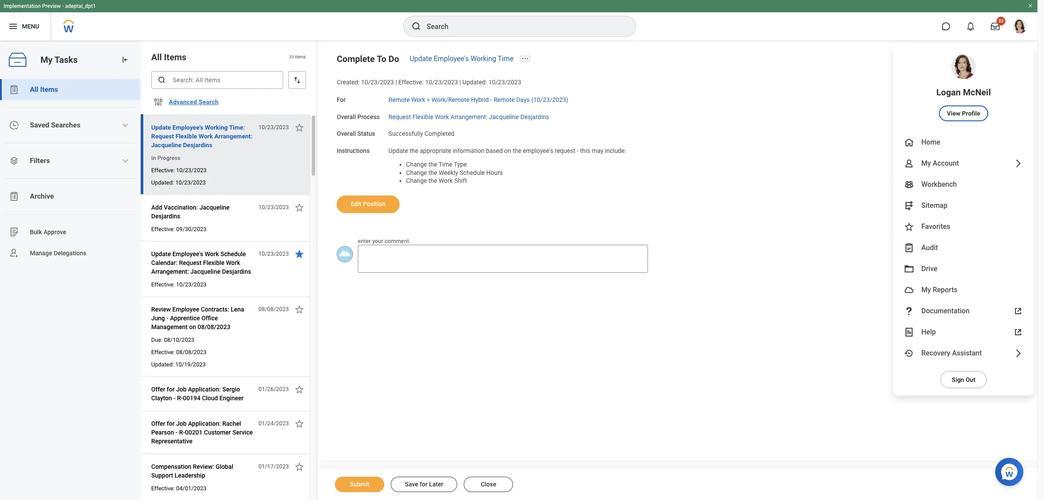 Task type: describe. For each thing, give the bounding box(es) containing it.
drive menu item
[[893, 259, 1034, 280]]

paste image
[[904, 243, 915, 253]]

logan mcneil menu
[[893, 44, 1034, 396]]

workbench menu item
[[893, 174, 1034, 195]]

help menu item
[[893, 322, 1034, 343]]

my for my tasks
[[40, 54, 53, 65]]

all items inside item list "element"
[[151, 52, 186, 62]]

my for my account
[[922, 159, 931, 168]]

instructions
[[337, 147, 370, 154]]

on inside review employee contracts: lena jung - apprentice office management on 08/08/2023
[[189, 324, 196, 331]]

vaccination:
[[164, 204, 198, 211]]

2 vertical spatial 08/08/2023
[[176, 349, 207, 356]]

the down appropriate
[[429, 161, 437, 168]]

Search Workday  search field
[[427, 17, 618, 36]]

employee's for update employee's work schedule calendar: request flexible work arrangement: jacqueline desjardins
[[172, 251, 203, 258]]

effective: down add
[[151, 226, 175, 233]]

position
[[363, 200, 386, 208]]

sitemap
[[922, 202, 948, 210]]

08/08/2023 inside review employee contracts: lena jung - apprentice office management on 08/08/2023
[[198, 324, 231, 331]]

lena
[[231, 306, 244, 313]]

created:
[[337, 79, 360, 86]]

logan mcneil banner
[[0, 0, 1038, 396]]

overall for overall status
[[337, 130, 356, 137]]

process
[[357, 113, 380, 120]]

filters button
[[0, 150, 141, 171]]

ext link image for documentation
[[1013, 306, 1024, 317]]

10/19/2023
[[175, 361, 206, 368]]

audit menu item
[[893, 237, 1034, 259]]

2 effective: 10/23/2023 from the top
[[151, 281, 207, 288]]

time:
[[229, 124, 245, 131]]

hybrid
[[471, 96, 489, 103]]

search image inside item list "element"
[[157, 76, 166, 84]]

drive
[[922, 265, 938, 273]]

edit position button
[[337, 196, 400, 213]]

close
[[481, 481, 496, 488]]

my reports
[[922, 286, 958, 294]]

endpoints image
[[904, 200, 915, 211]]

flexible inside update employee's work schedule calendar: request flexible work arrangement: jacqueline desjardins
[[203, 259, 224, 266]]

appropriate
[[420, 147, 451, 154]]

08/10/2023
[[164, 337, 194, 343]]

jacqueline inside add vaccination: jacqueline desjardins
[[199, 204, 230, 211]]

offer for job application: rachel pearson ‎- r-00201 customer service representative
[[151, 420, 253, 445]]

- inside logan mcneil banner
[[62, 3, 64, 9]]

the down successfully completed at the top of page
[[410, 147, 418, 154]]

update for update the appropriate information based on the employee's request - this may include:
[[389, 147, 408, 154]]

desjardins inside update employee's working time: request flexible work arrangement: jacqueline desjardins
[[183, 142, 212, 149]]

my for my reports
[[922, 286, 931, 294]]

contact card matrix manager image
[[904, 179, 915, 190]]

recovery
[[922, 349, 951, 358]]

rename image
[[9, 227, 19, 237]]

pearson
[[151, 429, 174, 436]]

(10/23/2023)
[[531, 96, 568, 103]]

document image
[[904, 327, 915, 338]]

jacqueline down days
[[489, 113, 519, 120]]

rachel
[[222, 420, 241, 427]]

offer for offer for job application: rachel pearson ‎- r-00201 customer service representative
[[151, 420, 165, 427]]

successfully
[[389, 130, 423, 137]]

update for update employee's work schedule calendar: request flexible work arrangement: jacqueline desjardins
[[151, 251, 171, 258]]

my account menu item
[[893, 153, 1034, 174]]

home
[[922, 138, 940, 147]]

0 vertical spatial updated:
[[463, 79, 487, 86]]

time image
[[904, 348, 915, 359]]

star image for 01/26/2023
[[294, 384, 305, 395]]

compensation review: global support leadership button
[[151, 462, 254, 481]]

clayton
[[151, 395, 172, 402]]

advanced search
[[169, 98, 219, 106]]

my account
[[922, 159, 959, 168]]

favorites menu item
[[893, 216, 1034, 237]]

offer for job application: rachel pearson ‎- r-00201 customer service representative button
[[151, 419, 254, 447]]

arrangement: inside request flexible work arrangement: jacqueline desjardins link
[[451, 113, 488, 120]]

clipboard image for all items
[[9, 84, 19, 95]]

folder open image
[[904, 264, 915, 274]]

for for clayton
[[167, 386, 175, 393]]

star image for in progress
[[294, 122, 305, 133]]

management
[[151, 324, 188, 331]]

2 change from the top
[[406, 169, 427, 176]]

employee's
[[523, 147, 553, 154]]

due: 08/10/2023
[[151, 337, 194, 343]]

compensation review: global support leadership
[[151, 463, 233, 479]]

chevron down image for saved searches
[[122, 122, 129, 129]]

review employee contracts: lena jung - apprentice office management on 08/08/2023
[[151, 306, 244, 331]]

saved searches
[[30, 121, 80, 129]]

archive button
[[0, 186, 141, 207]]

bulk
[[30, 228, 42, 236]]

update employee's work schedule calendar: request flexible work arrangement: jacqueline desjardins button
[[151, 249, 254, 277]]

effective: down "calendar:"
[[151, 281, 175, 288]]

due:
[[151, 337, 163, 343]]

based
[[486, 147, 503, 154]]

ext link image for help
[[1013, 327, 1024, 338]]

star image for effective: 09/30/2023
[[294, 202, 305, 213]]

offer for offer for job application: sergio clayton ‎- r-00194 cloud engineer
[[151, 386, 165, 393]]

jacqueline inside update employee's working time: request flexible work arrangement: jacqueline desjardins
[[151, 142, 181, 149]]

menu button
[[0, 12, 51, 40]]

working for time:
[[205, 124, 228, 131]]

- left the this
[[577, 147, 579, 154]]

may
[[592, 147, 604, 154]]

in
[[151, 155, 156, 161]]

implementation
[[4, 3, 41, 9]]

job for 00194
[[176, 386, 187, 393]]

items inside item list "element"
[[164, 52, 186, 62]]

schedule inside change the time type change the weekly schedule hours change the work shift
[[460, 169, 485, 176]]

justify image
[[8, 21, 18, 32]]

for for pearson
[[167, 420, 175, 427]]

request inside update employee's working time: request flexible work arrangement: jacqueline desjardins
[[151, 133, 174, 140]]

1 | from the left
[[395, 79, 397, 86]]

all items inside button
[[30, 85, 58, 94]]

filters
[[30, 157, 50, 165]]

effective: 04/01/2023
[[151, 485, 207, 492]]

enter
[[358, 238, 371, 244]]

work inside change the time type change the weekly schedule hours change the work shift
[[439, 177, 453, 184]]

0 vertical spatial 08/08/2023
[[258, 306, 289, 313]]

effective: down support
[[151, 485, 175, 492]]

user image
[[904, 158, 915, 169]]

remote work > work/remote hybrid - remote days (10/23/2023)
[[389, 96, 568, 103]]

save
[[405, 481, 418, 488]]

job for 00201
[[176, 420, 187, 427]]

in progress
[[151, 155, 180, 161]]

33 for 33 items
[[289, 55, 294, 59]]

update employee's working time: request flexible work arrangement: jacqueline desjardins
[[151, 124, 252, 149]]

logan mcneil
[[937, 87, 991, 98]]

progress
[[157, 155, 180, 161]]

tasks
[[55, 54, 78, 65]]

request flexible work arrangement: jacqueline desjardins
[[389, 113, 549, 120]]

delegations
[[54, 250, 86, 257]]

later
[[429, 481, 443, 488]]

star image for compensation review: global support leadership
[[294, 462, 305, 472]]

star image inside favorites menu item
[[904, 222, 915, 232]]

to
[[377, 54, 386, 64]]

add
[[151, 204, 162, 211]]

hours
[[486, 169, 503, 176]]

chevron right image for account
[[1013, 158, 1024, 169]]

effective: down do
[[398, 79, 424, 86]]

searches
[[51, 121, 80, 129]]

update employee's working time: request flexible work arrangement: jacqueline desjardins button
[[151, 122, 254, 150]]

the left weekly
[[429, 169, 437, 176]]

‎- for clayton
[[174, 395, 176, 402]]

save for later
[[405, 481, 443, 488]]

approve
[[44, 228, 66, 236]]

1 effective: 10/23/2023 from the top
[[151, 167, 207, 174]]

Search: All Items text field
[[151, 71, 283, 89]]

workbench
[[922, 180, 957, 189]]

leadership
[[175, 472, 205, 479]]

employee
[[172, 306, 199, 313]]

effective: down due:
[[151, 349, 175, 356]]

1 remote from the left
[[389, 96, 410, 103]]

sitemap menu item
[[893, 195, 1034, 216]]

global
[[216, 463, 233, 470]]

save for later button
[[391, 477, 457, 492]]

request
[[555, 147, 576, 154]]

manage delegations
[[30, 250, 86, 257]]



Task type: vqa. For each thing, say whether or not it's contained in the screenshot.
More within Retirement Eligibility By Critical Job element
no



Task type: locate. For each thing, give the bounding box(es) containing it.
‎-
[[174, 395, 176, 402], [176, 429, 178, 436]]

favorites
[[922, 223, 951, 231]]

1 application: from the top
[[188, 386, 221, 393]]

1 horizontal spatial on
[[504, 147, 511, 154]]

- right preview
[[62, 3, 64, 9]]

2 chevron down image from the top
[[122, 157, 129, 164]]

job inside offer for job application: rachel pearson ‎- r-00201 customer service representative
[[176, 420, 187, 427]]

2 remote from the left
[[494, 96, 515, 103]]

2 overall from the top
[[337, 130, 356, 137]]

ext link image inside documentation menu item
[[1013, 306, 1024, 317]]

jung
[[151, 315, 165, 322]]

my right avatar
[[922, 286, 931, 294]]

effective: 10/23/2023 up updated: 10/23/2023
[[151, 167, 207, 174]]

star image
[[904, 222, 915, 232], [294, 249, 305, 259], [294, 304, 305, 315], [294, 462, 305, 472]]

application: for cloud
[[188, 386, 221, 393]]

my inside menu item
[[922, 159, 931, 168]]

1 horizontal spatial 33
[[999, 18, 1004, 23]]

1 vertical spatial schedule
[[220, 251, 246, 258]]

the
[[410, 147, 418, 154], [513, 147, 521, 154], [429, 161, 437, 168], [429, 169, 437, 176], [429, 177, 437, 184]]

compensation
[[151, 463, 191, 470]]

for inside offer for job application: rachel pearson ‎- r-00201 customer service representative
[[167, 420, 175, 427]]

my left tasks
[[40, 54, 53, 65]]

request flexible work arrangement: jacqueline desjardins link
[[389, 111, 549, 120]]

1 horizontal spatial items
[[164, 52, 186, 62]]

1 horizontal spatial working
[[471, 55, 496, 63]]

offer for job application: sergio clayton ‎- r-00194 cloud engineer
[[151, 386, 244, 402]]

question image
[[904, 306, 915, 317]]

list containing all items
[[0, 79, 141, 264]]

overall process
[[337, 113, 380, 120]]

employee's
[[434, 55, 469, 63], [172, 124, 203, 131], [172, 251, 203, 258]]

arrangement: inside update employee's work schedule calendar: request flexible work arrangement: jacqueline desjardins
[[151, 268, 189, 275]]

0 horizontal spatial 33
[[289, 55, 294, 59]]

change
[[406, 161, 427, 168], [406, 169, 427, 176], [406, 177, 427, 184]]

time down search workday search box
[[498, 55, 514, 63]]

1 vertical spatial items
[[40, 85, 58, 94]]

0 vertical spatial arrangement:
[[451, 113, 488, 120]]

0 vertical spatial overall
[[337, 113, 356, 120]]

employee's up created: 10/23/2023 | effective: 10/23/2023 | updated: 10/23/2023
[[434, 55, 469, 63]]

1 vertical spatial updated:
[[151, 179, 174, 186]]

job
[[176, 386, 187, 393], [176, 420, 187, 427]]

submit
[[350, 481, 369, 488]]

r- for 00201
[[179, 429, 185, 436]]

include:
[[605, 147, 626, 154]]

desjardins up lena at the bottom left of the page
[[222, 268, 251, 275]]

weekly
[[439, 169, 458, 176]]

0 horizontal spatial on
[[189, 324, 196, 331]]

office
[[201, 315, 218, 322]]

updated: 10/23/2023
[[151, 179, 206, 186]]

- right hybrid
[[490, 96, 492, 103]]

schedule
[[460, 169, 485, 176], [220, 251, 246, 258]]

work/remote
[[432, 96, 470, 103]]

application: inside offer for job application: sergio clayton ‎- r-00194 cloud engineer
[[188, 386, 221, 393]]

all up the saved
[[30, 85, 38, 94]]

0 vertical spatial items
[[164, 52, 186, 62]]

33 left items
[[289, 55, 294, 59]]

update inside update employee's work schedule calendar: request flexible work arrangement: jacqueline desjardins
[[151, 251, 171, 258]]

0 vertical spatial offer
[[151, 386, 165, 393]]

0 vertical spatial job
[[176, 386, 187, 393]]

overall down 'for'
[[337, 113, 356, 120]]

manage delegations link
[[0, 243, 141, 264]]

0 vertical spatial my
[[40, 54, 53, 65]]

flexible up overall status element
[[413, 113, 433, 120]]

jacqueline up in progress
[[151, 142, 181, 149]]

2 horizontal spatial arrangement:
[[451, 113, 488, 120]]

chevron down image for filters
[[122, 157, 129, 164]]

application:
[[188, 386, 221, 393], [188, 420, 221, 427]]

1 vertical spatial on
[[189, 324, 196, 331]]

request right "calendar:"
[[179, 259, 202, 266]]

1 horizontal spatial time
[[498, 55, 514, 63]]

list
[[0, 79, 141, 264]]

- inside review employee contracts: lena jung - apprentice office management on 08/08/2023
[[167, 315, 169, 322]]

update up created: 10/23/2023 | effective: 10/23/2023 | updated: 10/23/2023
[[410, 55, 432, 63]]

audit
[[922, 244, 938, 252]]

assistant
[[952, 349, 982, 358]]

desjardins down days
[[520, 113, 549, 120]]

1 vertical spatial time
[[439, 161, 452, 168]]

view profile
[[947, 110, 980, 117]]

customer
[[204, 429, 231, 436]]

schedule inside update employee's work schedule calendar: request flexible work arrangement: jacqueline desjardins
[[220, 251, 246, 258]]

clipboard image inside archive button
[[9, 191, 19, 202]]

enter your comment
[[358, 238, 409, 244]]

1 vertical spatial ‎-
[[176, 429, 178, 436]]

4 star image from the top
[[294, 419, 305, 429]]

1 vertical spatial all
[[30, 85, 38, 94]]

33 left logan mcneil image
[[999, 18, 1004, 23]]

the left employee's
[[513, 147, 521, 154]]

1 change from the top
[[406, 161, 427, 168]]

for
[[167, 386, 175, 393], [167, 420, 175, 427], [420, 481, 428, 488]]

2 vertical spatial employee's
[[172, 251, 203, 258]]

0 vertical spatial time
[[498, 55, 514, 63]]

1 horizontal spatial schedule
[[460, 169, 485, 176]]

2 horizontal spatial flexible
[[413, 113, 433, 120]]

flexible down 09/30/2023
[[203, 259, 224, 266]]

employee's up "calendar:"
[[172, 251, 203, 258]]

for up clayton
[[167, 386, 175, 393]]

1 vertical spatial for
[[167, 420, 175, 427]]

1 horizontal spatial remote
[[494, 96, 515, 103]]

chevron down image
[[122, 122, 129, 129], [122, 157, 129, 164]]

update employee's work schedule calendar: request flexible work arrangement: jacqueline desjardins
[[151, 251, 251, 275]]

1 star image from the top
[[294, 122, 305, 133]]

desjardins
[[520, 113, 549, 120], [183, 142, 212, 149], [151, 213, 180, 220], [222, 268, 251, 275]]

notifications large image
[[966, 22, 975, 31]]

effective: 08/08/2023
[[151, 349, 207, 356]]

1 vertical spatial 33
[[289, 55, 294, 59]]

do
[[389, 54, 399, 64]]

on down apprentice
[[189, 324, 196, 331]]

r- inside offer for job application: rachel pearson ‎- r-00201 customer service representative
[[179, 429, 185, 436]]

employee's inside update employee's working time: request flexible work arrangement: jacqueline desjardins
[[172, 124, 203, 131]]

r-
[[177, 395, 183, 402], [179, 429, 185, 436]]

1 job from the top
[[176, 386, 187, 393]]

clipboard image up clock check image
[[9, 84, 19, 95]]

1 horizontal spatial request
[[179, 259, 202, 266]]

update up "calendar:"
[[151, 251, 171, 258]]

sort image
[[293, 76, 302, 84]]

3 star image from the top
[[294, 384, 305, 395]]

0 vertical spatial request
[[389, 113, 411, 120]]

perspective image
[[9, 156, 19, 166]]

request up successfully
[[389, 113, 411, 120]]

items inside button
[[40, 85, 58, 94]]

request up in progress
[[151, 133, 174, 140]]

advanced
[[169, 98, 197, 106]]

33 items
[[289, 55, 306, 59]]

04/01/2023
[[176, 485, 207, 492]]

0 vertical spatial on
[[504, 147, 511, 154]]

star image for 01/24/2023
[[294, 419, 305, 429]]

0 vertical spatial schedule
[[460, 169, 485, 176]]

| up the "work/remote"
[[460, 79, 461, 86]]

account
[[933, 159, 959, 168]]

overall status element
[[389, 125, 455, 138]]

update for update employee's working time: request flexible work arrangement: jacqueline desjardins
[[151, 124, 171, 131]]

user plus image
[[9, 248, 19, 259]]

offer inside offer for job application: sergio clayton ‎- r-00194 cloud engineer
[[151, 386, 165, 393]]

comment
[[385, 238, 409, 244]]

remote left the >
[[389, 96, 410, 103]]

star image for review employee contracts: lena jung - apprentice office management on 08/08/2023
[[294, 304, 305, 315]]

bulk approve link
[[0, 222, 141, 243]]

1 vertical spatial effective: 10/23/2023
[[151, 281, 207, 288]]

1 vertical spatial arrangement:
[[214, 133, 252, 140]]

2 chevron right image from the top
[[1013, 348, 1024, 359]]

request inside request flexible work arrangement: jacqueline desjardins link
[[389, 113, 411, 120]]

0 vertical spatial clipboard image
[[9, 84, 19, 95]]

my reports menu item
[[893, 280, 1034, 301]]

01/24/2023
[[258, 420, 289, 427]]

for up pearson
[[167, 420, 175, 427]]

the left shift
[[429, 177, 437, 184]]

0 horizontal spatial all
[[30, 85, 38, 94]]

chevron right image for assistant
[[1013, 348, 1024, 359]]

offer up pearson
[[151, 420, 165, 427]]

clipboard image inside all items button
[[9, 84, 19, 95]]

action bar region
[[317, 468, 1038, 500]]

‎- right clayton
[[174, 395, 176, 402]]

0 horizontal spatial flexible
[[176, 133, 197, 140]]

all inside button
[[30, 85, 38, 94]]

2 vertical spatial request
[[179, 259, 202, 266]]

offer up clayton
[[151, 386, 165, 393]]

for
[[337, 96, 346, 103]]

for inside offer for job application: sergio clayton ‎- r-00194 cloud engineer
[[167, 386, 175, 393]]

09/30/2023
[[176, 226, 207, 233]]

1 vertical spatial offer
[[151, 420, 165, 427]]

1 vertical spatial working
[[205, 124, 228, 131]]

working left 'time:'
[[205, 124, 228, 131]]

0 vertical spatial effective: 10/23/2023
[[151, 167, 207, 174]]

chevron right image
[[1013, 158, 1024, 169], [1013, 348, 1024, 359]]

offer inside offer for job application: rachel pearson ‎- r-00201 customer service representative
[[151, 420, 165, 427]]

0 vertical spatial flexible
[[413, 113, 433, 120]]

0 horizontal spatial |
[[395, 79, 397, 86]]

‎- inside offer for job application: rachel pearson ‎- r-00201 customer service representative
[[176, 429, 178, 436]]

0 vertical spatial change
[[406, 161, 427, 168]]

review
[[151, 306, 171, 313]]

0 vertical spatial chevron right image
[[1013, 158, 1024, 169]]

remote
[[389, 96, 410, 103], [494, 96, 515, 103]]

status
[[357, 130, 375, 137]]

home image
[[904, 137, 915, 148]]

2 job from the top
[[176, 420, 187, 427]]

arrangement: inside update employee's working time: request flexible work arrangement: jacqueline desjardins
[[214, 133, 252, 140]]

1 offer from the top
[[151, 386, 165, 393]]

1 vertical spatial flexible
[[176, 133, 197, 140]]

updated: down in progress
[[151, 179, 174, 186]]

effective: 10/23/2023 up employee
[[151, 281, 207, 288]]

0 horizontal spatial schedule
[[220, 251, 246, 258]]

update down the configure image
[[151, 124, 171, 131]]

1 vertical spatial chevron down image
[[122, 157, 129, 164]]

‎- up representative
[[176, 429, 178, 436]]

remote left days
[[494, 96, 515, 103]]

days
[[516, 96, 530, 103]]

1 vertical spatial r-
[[179, 429, 185, 436]]

employee's down advanced
[[172, 124, 203, 131]]

clipboard image for archive
[[9, 191, 19, 202]]

0 vertical spatial ext link image
[[1013, 306, 1024, 317]]

1 vertical spatial employee's
[[172, 124, 203, 131]]

1 vertical spatial my
[[922, 159, 931, 168]]

- inside remote work > work/remote hybrid - remote days (10/23/2023) link
[[490, 96, 492, 103]]

1 horizontal spatial all items
[[151, 52, 186, 62]]

jacqueline up 09/30/2023
[[199, 204, 230, 211]]

desjardins inside add vaccination: jacqueline desjardins
[[151, 213, 180, 220]]

1 overall from the top
[[337, 113, 356, 120]]

overall status
[[337, 130, 375, 137]]

1 vertical spatial clipboard image
[[9, 191, 19, 202]]

effective: 10/23/2023
[[151, 167, 207, 174], [151, 281, 207, 288]]

>
[[427, 96, 430, 103]]

update the appropriate information based on the employee's request - this may include:
[[389, 147, 626, 154]]

r- up representative
[[179, 429, 185, 436]]

close environment banner image
[[1028, 3, 1033, 8]]

3 change from the top
[[406, 177, 427, 184]]

1 vertical spatial ext link image
[[1013, 327, 1024, 338]]

1 vertical spatial job
[[176, 420, 187, 427]]

0 vertical spatial application:
[[188, 386, 221, 393]]

employee's for update employee's working time
[[434, 55, 469, 63]]

08/08/2023 down office
[[198, 324, 231, 331]]

bulk approve
[[30, 228, 66, 236]]

08/08/2023 right lena at the bottom left of the page
[[258, 306, 289, 313]]

updated: for update employee's working time: request flexible work arrangement: jacqueline desjardins
[[151, 179, 174, 186]]

1 horizontal spatial |
[[460, 79, 461, 86]]

2 vertical spatial change
[[406, 177, 427, 184]]

items
[[295, 55, 306, 59]]

sign
[[952, 376, 964, 383]]

offer for job application: sergio clayton ‎- r-00194 cloud engineer button
[[151, 384, 254, 404]]

| down do
[[395, 79, 397, 86]]

0 horizontal spatial remote
[[389, 96, 410, 103]]

advanced search button
[[165, 93, 222, 111]]

help
[[922, 328, 936, 336]]

overall up instructions at the top
[[337, 130, 356, 137]]

implementation preview -   adeptai_dpt1
[[4, 3, 96, 9]]

time inside change the time type change the weekly schedule hours change the work shift
[[439, 161, 452, 168]]

2 vertical spatial my
[[922, 286, 931, 294]]

2 offer from the top
[[151, 420, 165, 427]]

0 vertical spatial all items
[[151, 52, 186, 62]]

1 vertical spatial all items
[[30, 85, 58, 94]]

your
[[372, 238, 383, 244]]

0 vertical spatial working
[[471, 55, 496, 63]]

2 star image from the top
[[294, 202, 305, 213]]

out
[[966, 376, 976, 383]]

0 horizontal spatial arrangement:
[[151, 268, 189, 275]]

updated: for review employee contracts: lena jung - apprentice office management on 08/08/2023
[[151, 361, 174, 368]]

2 | from the left
[[460, 79, 461, 86]]

desjardins up updated: 10/23/2023
[[183, 142, 212, 149]]

documentation menu item
[[893, 301, 1034, 322]]

0 horizontal spatial request
[[151, 133, 174, 140]]

my tasks
[[40, 54, 78, 65]]

update employee's working time
[[410, 55, 514, 63]]

updated: down effective: 08/08/2023
[[151, 361, 174, 368]]

profile
[[962, 110, 980, 117]]

33 inside button
[[999, 18, 1004, 23]]

r- right clayton
[[177, 395, 183, 402]]

desjardins inside update employee's work schedule calendar: request flexible work arrangement: jacqueline desjardins
[[222, 268, 251, 275]]

all items button
[[0, 79, 141, 100]]

work inside update employee's working time: request flexible work arrangement: jacqueline desjardins
[[199, 133, 213, 140]]

star image
[[294, 122, 305, 133], [294, 202, 305, 213], [294, 384, 305, 395], [294, 419, 305, 429]]

updated: up remote work > work/remote hybrid - remote days (10/23/2023) link
[[463, 79, 487, 86]]

1 vertical spatial request
[[151, 133, 174, 140]]

2 ext link image from the top
[[1013, 327, 1024, 338]]

cloud
[[202, 395, 218, 402]]

search image inside logan mcneil banner
[[411, 21, 421, 32]]

0 vertical spatial ‎-
[[174, 395, 176, 402]]

view printable version (pdf) image
[[962, 55, 973, 66]]

employee's inside update employee's work schedule calendar: request flexible work arrangement: jacqueline desjardins
[[172, 251, 203, 258]]

application: up cloud
[[188, 386, 221, 393]]

1 horizontal spatial flexible
[[203, 259, 224, 266]]

arrangement: down remote work > work/remote hybrid - remote days (10/23/2023)
[[451, 113, 488, 120]]

star image for update employee's work schedule calendar: request flexible work arrangement: jacqueline desjardins
[[294, 249, 305, 259]]

0 vertical spatial chevron down image
[[122, 122, 129, 129]]

archive
[[30, 192, 54, 200]]

0 vertical spatial 33
[[999, 18, 1004, 23]]

application: for customer
[[188, 420, 221, 427]]

effective: down in progress
[[151, 167, 175, 174]]

application: inside offer for job application: rachel pearson ‎- r-00201 customer service representative
[[188, 420, 221, 427]]

overall for overall process
[[337, 113, 356, 120]]

01/17/2023
[[258, 463, 289, 470]]

inbox large image
[[991, 22, 1000, 31]]

0 vertical spatial for
[[167, 386, 175, 393]]

flexible up progress
[[176, 133, 197, 140]]

all inside item list "element"
[[151, 52, 162, 62]]

for inside "action bar" region
[[420, 481, 428, 488]]

0 horizontal spatial items
[[40, 85, 58, 94]]

r- for 00194
[[177, 395, 183, 402]]

08/08/2023 up 10/19/2023
[[176, 349, 207, 356]]

1 vertical spatial 08/08/2023
[[198, 324, 231, 331]]

clipboard image left archive in the left of the page
[[9, 191, 19, 202]]

for right "save"
[[420, 481, 428, 488]]

all right transformation import icon
[[151, 52, 162, 62]]

my tasks element
[[0, 40, 141, 500]]

desjardins down add
[[151, 213, 180, 220]]

documentation
[[922, 307, 970, 315]]

0 vertical spatial employee's
[[434, 55, 469, 63]]

on right based
[[504, 147, 511, 154]]

time up weekly
[[439, 161, 452, 168]]

job up 00194
[[176, 386, 187, 393]]

arrangement: down 'time:'
[[214, 133, 252, 140]]

1 horizontal spatial all
[[151, 52, 162, 62]]

application: up 00201 at the bottom of the page
[[188, 420, 221, 427]]

1 ext link image from the top
[[1013, 306, 1024, 317]]

service
[[232, 429, 253, 436]]

1 vertical spatial chevron right image
[[1013, 348, 1024, 359]]

transformation import image
[[120, 55, 129, 64]]

2 application: from the top
[[188, 420, 221, 427]]

edit
[[351, 200, 361, 208]]

my inside menu item
[[922, 286, 931, 294]]

flexible inside update employee's working time: request flexible work arrangement: jacqueline desjardins
[[176, 133, 197, 140]]

avatar image
[[904, 285, 915, 295]]

sergio
[[222, 386, 240, 393]]

r- inside offer for job application: sergio clayton ‎- r-00194 cloud engineer
[[177, 395, 183, 402]]

0 horizontal spatial working
[[205, 124, 228, 131]]

- up the management
[[167, 315, 169, 322]]

arrangement: down "calendar:"
[[151, 268, 189, 275]]

clock check image
[[9, 120, 19, 131]]

1 vertical spatial overall
[[337, 130, 356, 137]]

1 vertical spatial change
[[406, 169, 427, 176]]

33 inside item list "element"
[[289, 55, 294, 59]]

0 horizontal spatial search image
[[157, 76, 166, 84]]

1 chevron right image from the top
[[1013, 158, 1024, 169]]

item list element
[[141, 40, 317, 500]]

2 horizontal spatial request
[[389, 113, 411, 120]]

jacqueline inside update employee's work schedule calendar: request flexible work arrangement: jacqueline desjardins
[[190, 268, 220, 275]]

employee's for update employee's working time: request flexible work arrangement: jacqueline desjardins
[[172, 124, 203, 131]]

my right user icon
[[922, 159, 931, 168]]

add vaccination: jacqueline desjardins button
[[151, 202, 254, 222]]

recovery assistant menu item
[[893, 343, 1034, 364]]

update inside update employee's working time: request flexible work arrangement: jacqueline desjardins
[[151, 124, 171, 131]]

2 vertical spatial arrangement:
[[151, 268, 189, 275]]

update down successfully
[[389, 147, 408, 154]]

1 horizontal spatial arrangement:
[[214, 133, 252, 140]]

0 horizontal spatial all items
[[30, 85, 58, 94]]

update
[[410, 55, 432, 63], [151, 124, 171, 131], [389, 147, 408, 154], [151, 251, 171, 258]]

ext link image
[[1013, 306, 1024, 317], [1013, 327, 1024, 338]]

1 horizontal spatial search image
[[411, 21, 421, 32]]

type
[[454, 161, 467, 168]]

representative
[[151, 438, 192, 445]]

created: 10/23/2023 | effective: 10/23/2023 | updated: 10/23/2023
[[337, 79, 521, 86]]

‎- inside offer for job application: sergio clayton ‎- r-00194 cloud engineer
[[174, 395, 176, 402]]

0 horizontal spatial time
[[439, 161, 452, 168]]

chevron right image inside 'my account' menu item
[[1013, 158, 1024, 169]]

0 vertical spatial r-
[[177, 395, 183, 402]]

2 vertical spatial flexible
[[203, 259, 224, 266]]

jacqueline up contracts:
[[190, 268, 220, 275]]

2 clipboard image from the top
[[9, 191, 19, 202]]

job inside offer for job application: sergio clayton ‎- r-00194 cloud engineer
[[176, 386, 187, 393]]

logan mcneil image
[[1013, 19, 1027, 33]]

‎- for pearson
[[176, 429, 178, 436]]

update for update employee's working time
[[410, 55, 432, 63]]

clipboard image
[[9, 84, 19, 95], [9, 191, 19, 202]]

2 vertical spatial updated:
[[151, 361, 174, 368]]

configure image
[[153, 97, 164, 107]]

request inside update employee's work schedule calendar: request flexible work arrangement: jacqueline desjardins
[[179, 259, 202, 266]]

working for time
[[471, 55, 496, 63]]

adeptai_dpt1
[[65, 3, 96, 9]]

working up remote work > work/remote hybrid - remote days (10/23/2023) link
[[471, 55, 496, 63]]

saved
[[30, 121, 49, 129]]

1 vertical spatial search image
[[157, 76, 166, 84]]

2 vertical spatial for
[[420, 481, 428, 488]]

1 clipboard image from the top
[[9, 84, 19, 95]]

working inside update employee's working time: request flexible work arrangement: jacqueline desjardins
[[205, 124, 228, 131]]

0 vertical spatial search image
[[411, 21, 421, 32]]

home menu item
[[893, 132, 1034, 153]]

0 vertical spatial all
[[151, 52, 162, 62]]

items
[[164, 52, 186, 62], [40, 85, 58, 94]]

33 for 33
[[999, 18, 1004, 23]]

logan mcneil menu item
[[893, 44, 1034, 132]]

job up 00201 at the bottom of the page
[[176, 420, 187, 427]]

search image
[[411, 21, 421, 32], [157, 76, 166, 84]]

1 chevron down image from the top
[[122, 122, 129, 129]]

1 vertical spatial application:
[[188, 420, 221, 427]]

enter your comment text field
[[358, 245, 648, 273]]



